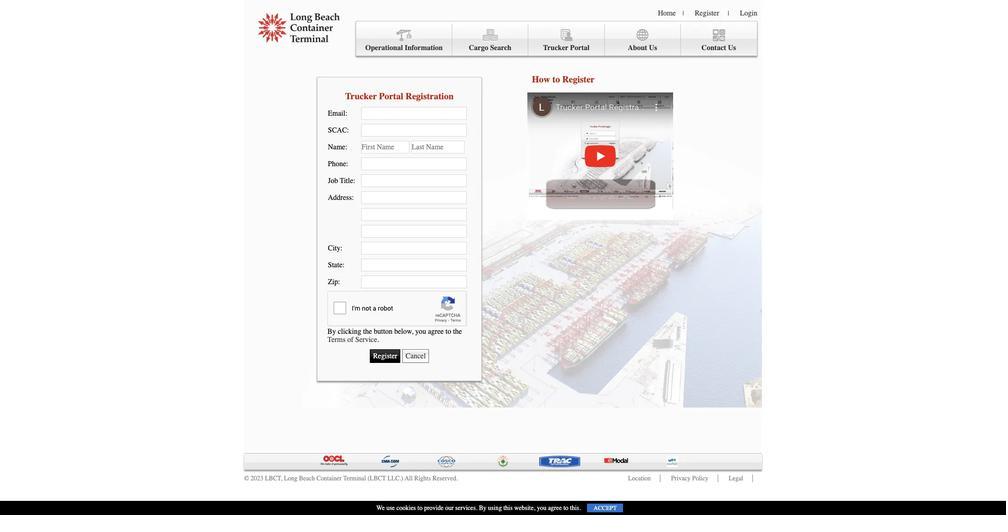 Task type: vqa. For each thing, say whether or not it's contained in the screenshot.
Us in "link"
yes



Task type: describe. For each thing, give the bounding box(es) containing it.
trucker for trucker portal registration
[[345, 91, 377, 101]]

cargo search
[[469, 44, 511, 52]]

portal for trucker portal registration
[[379, 91, 403, 101]]

contact us link
[[681, 24, 757, 56]]

(lbct
[[368, 475, 386, 482]]

how
[[532, 74, 550, 85]]

1 | from the left
[[683, 10, 684, 17]]

to inside by clicking the button below, you agree to the terms of service .
[[446, 327, 451, 335]]

how to register
[[532, 74, 595, 85]]

this
[[503, 504, 513, 512]]

©
[[244, 475, 249, 482]]

: for name :
[[345, 143, 347, 151]]

all
[[405, 475, 413, 482]]

Job Title text field
[[361, 174, 467, 187]]

about us link
[[605, 24, 681, 56]]

we
[[376, 504, 385, 512]]

beach
[[299, 475, 315, 482]]

operational information
[[365, 44, 443, 52]]

.
[[377, 335, 379, 344]]

register link
[[695, 9, 719, 17]]

: for city :
[[340, 244, 343, 252]]

to right cookies
[[418, 504, 423, 512]]

privacy policy link
[[671, 475, 709, 482]]

1 vertical spatial by
[[479, 504, 486, 512]]

lbct,
[[265, 475, 282, 482]]

Zip text field
[[361, 276, 467, 288]]

location link
[[628, 475, 651, 482]]

scac
[[328, 126, 347, 134]]

by clicking the button below, you agree to the terms of service .
[[327, 327, 462, 344]]

home
[[658, 9, 676, 17]]

address :
[[328, 194, 354, 202]]

email :
[[328, 109, 347, 118]]

1 the from the left
[[363, 327, 372, 335]]

state
[[328, 261, 342, 269]]

Phone text field
[[361, 158, 467, 170]]

button
[[374, 327, 392, 335]]

Address text field
[[361, 191, 467, 204]]

cancel button
[[402, 349, 429, 363]]

cancel
[[406, 352, 426, 360]]

trucker for trucker portal
[[543, 44, 568, 52]]

legal
[[729, 475, 743, 482]]

by inside by clicking the button below, you agree to the terms of service .
[[327, 327, 336, 335]]

provide
[[424, 504, 444, 512]]

Last Name text field
[[411, 141, 465, 153]]

contact
[[702, 44, 726, 52]]

to left this.
[[563, 504, 568, 512]]

1 horizontal spatial you
[[537, 504, 546, 512]]

container
[[316, 475, 342, 482]]

scac :
[[328, 126, 349, 134]]

: right job
[[353, 177, 355, 185]]

we use cookies to provide our services. by using this website, you agree to this.
[[376, 504, 581, 512]]

job
[[328, 177, 338, 185]]

: for scac :
[[347, 126, 349, 134]]

0 vertical spatial register
[[695, 9, 719, 17]]

accept
[[594, 505, 617, 511]]

legal link
[[729, 475, 743, 482]]

terminal
[[343, 475, 366, 482]]

: for phone :
[[346, 160, 348, 168]]

this.
[[570, 504, 581, 512]]

location
[[628, 475, 651, 482]]

zip :
[[328, 278, 340, 286]]

search
[[490, 44, 511, 52]]

privacy
[[671, 475, 691, 482]]

privacy policy
[[671, 475, 709, 482]]

: for email :
[[345, 109, 347, 118]]

: for state :
[[342, 261, 345, 269]]

operational information link
[[356, 24, 452, 56]]



Task type: locate. For each thing, give the bounding box(es) containing it.
register
[[695, 9, 719, 17], [562, 74, 595, 85]]

you right website,
[[537, 504, 546, 512]]

SCAC text field
[[361, 124, 467, 137]]

cargo search link
[[452, 24, 528, 56]]

about
[[628, 44, 647, 52]]

the
[[363, 327, 372, 335], [453, 327, 462, 335]]

City text field
[[361, 242, 467, 255]]

: down title
[[352, 194, 354, 202]]

below,
[[394, 327, 413, 335]]

None submit
[[370, 349, 401, 363]]

to right how
[[552, 74, 560, 85]]

services.
[[455, 504, 477, 512]]

1 horizontal spatial us
[[728, 44, 736, 52]]

you right below,
[[415, 327, 426, 335]]

by left clicking
[[327, 327, 336, 335]]

portal for trucker portal
[[570, 44, 590, 52]]

login link
[[740, 9, 757, 17]]

title
[[340, 177, 353, 185]]

you
[[415, 327, 426, 335], [537, 504, 546, 512]]

trucker up email :
[[345, 91, 377, 101]]

1 us from the left
[[649, 44, 657, 52]]

register down trucker portal
[[562, 74, 595, 85]]

register up contact us link at the top right
[[695, 9, 719, 17]]

0 vertical spatial you
[[415, 327, 426, 335]]

long
[[284, 475, 297, 482]]

terms of service link
[[327, 335, 377, 344]]

1 horizontal spatial agree
[[548, 504, 562, 512]]

to right below,
[[446, 327, 451, 335]]

trucker up how to register at the top right of page
[[543, 44, 568, 52]]

© 2023 lbct, long beach container terminal (lbct llc.) all rights reserved.
[[244, 475, 458, 482]]

agree inside by clicking the button below, you agree to the terms of service .
[[428, 327, 444, 335]]

portal inside menu bar
[[570, 44, 590, 52]]

2023
[[251, 475, 263, 482]]

: down the scac :
[[345, 143, 347, 151]]

home link
[[658, 9, 676, 17]]

: up the scac :
[[345, 109, 347, 118]]

us for contact us
[[728, 44, 736, 52]]

of
[[347, 335, 353, 344]]

job title :
[[328, 177, 355, 185]]

: for address :
[[352, 194, 354, 202]]

to
[[552, 74, 560, 85], [446, 327, 451, 335], [418, 504, 423, 512], [563, 504, 568, 512]]

contact us
[[702, 44, 736, 52]]

by
[[327, 327, 336, 335], [479, 504, 486, 512]]

information
[[405, 44, 443, 52]]

accept button
[[587, 504, 623, 512]]

2 the from the left
[[453, 327, 462, 335]]

email
[[328, 109, 345, 118]]

0 vertical spatial by
[[327, 327, 336, 335]]

trucker
[[543, 44, 568, 52], [345, 91, 377, 101]]

2 us from the left
[[728, 44, 736, 52]]

using
[[488, 504, 502, 512]]

1 horizontal spatial the
[[453, 327, 462, 335]]

| right home link
[[683, 10, 684, 17]]

portal up email text box
[[379, 91, 403, 101]]

menu bar
[[356, 21, 757, 56]]

address
[[328, 194, 352, 202]]

: down "state :"
[[338, 278, 340, 286]]

1 horizontal spatial portal
[[570, 44, 590, 52]]

phone
[[328, 160, 346, 168]]

1 vertical spatial trucker
[[345, 91, 377, 101]]

policy
[[692, 475, 709, 482]]

agree up cancel button
[[428, 327, 444, 335]]

us right 'contact'
[[728, 44, 736, 52]]

0 horizontal spatial trucker
[[345, 91, 377, 101]]

: down city :
[[342, 261, 345, 269]]

Email text field
[[361, 107, 467, 120]]

us
[[649, 44, 657, 52], [728, 44, 736, 52]]

0 vertical spatial trucker
[[543, 44, 568, 52]]

1 horizontal spatial |
[[728, 10, 729, 17]]

2 | from the left
[[728, 10, 729, 17]]

about us
[[628, 44, 657, 52]]

login
[[740, 9, 757, 17]]

1 horizontal spatial by
[[479, 504, 486, 512]]

0 horizontal spatial you
[[415, 327, 426, 335]]

0 horizontal spatial us
[[649, 44, 657, 52]]

State text field
[[361, 259, 467, 271]]

0 horizontal spatial the
[[363, 327, 372, 335]]

: for zip :
[[338, 278, 340, 286]]

operational
[[365, 44, 403, 52]]

reserved.
[[433, 475, 458, 482]]

agree left this.
[[548, 504, 562, 512]]

portal
[[570, 44, 590, 52], [379, 91, 403, 101]]

1 vertical spatial portal
[[379, 91, 403, 101]]

phone :
[[328, 160, 348, 168]]

service
[[355, 335, 377, 344]]

trucker portal link
[[528, 24, 605, 56]]

our
[[445, 504, 454, 512]]

: up title
[[346, 160, 348, 168]]

| left login
[[728, 10, 729, 17]]

website,
[[514, 504, 535, 512]]

trucker portal registration
[[345, 91, 454, 101]]

llc.)
[[388, 475, 403, 482]]

|
[[683, 10, 684, 17], [728, 10, 729, 17]]

registration
[[406, 91, 454, 101]]

cookies
[[396, 504, 416, 512]]

name :
[[328, 143, 347, 151]]

agree
[[428, 327, 444, 335], [548, 504, 562, 512]]

: down email :
[[347, 126, 349, 134]]

city
[[328, 244, 340, 252]]

cargo
[[469, 44, 488, 52]]

trucker portal
[[543, 44, 590, 52]]

rights
[[414, 475, 431, 482]]

0 horizontal spatial register
[[562, 74, 595, 85]]

0 horizontal spatial by
[[327, 327, 336, 335]]

:
[[345, 109, 347, 118], [347, 126, 349, 134], [345, 143, 347, 151], [346, 160, 348, 168], [353, 177, 355, 185], [352, 194, 354, 202], [340, 244, 343, 252], [342, 261, 345, 269], [338, 278, 340, 286]]

: up "state :"
[[340, 244, 343, 252]]

1 vertical spatial agree
[[548, 504, 562, 512]]

Name text field
[[361, 141, 409, 153]]

0 horizontal spatial |
[[683, 10, 684, 17]]

use
[[386, 504, 395, 512]]

1 horizontal spatial register
[[695, 9, 719, 17]]

us right the about
[[649, 44, 657, 52]]

0 horizontal spatial agree
[[428, 327, 444, 335]]

by left using
[[479, 504, 486, 512]]

1 vertical spatial you
[[537, 504, 546, 512]]

us for about us
[[649, 44, 657, 52]]

you inside by clicking the button below, you agree to the terms of service .
[[415, 327, 426, 335]]

menu bar containing operational information
[[356, 21, 757, 56]]

1 vertical spatial register
[[562, 74, 595, 85]]

city :
[[328, 244, 343, 252]]

0 vertical spatial agree
[[428, 327, 444, 335]]

clicking
[[338, 327, 361, 335]]

terms
[[327, 335, 346, 344]]

name
[[328, 143, 345, 151]]

1 horizontal spatial trucker
[[543, 44, 568, 52]]

portal up how to register at the top right of page
[[570, 44, 590, 52]]

state :
[[328, 261, 345, 269]]

None text field
[[361, 208, 467, 221], [361, 225, 467, 238], [361, 208, 467, 221], [361, 225, 467, 238]]

zip
[[328, 278, 338, 286]]

0 horizontal spatial portal
[[379, 91, 403, 101]]

0 vertical spatial portal
[[570, 44, 590, 52]]



